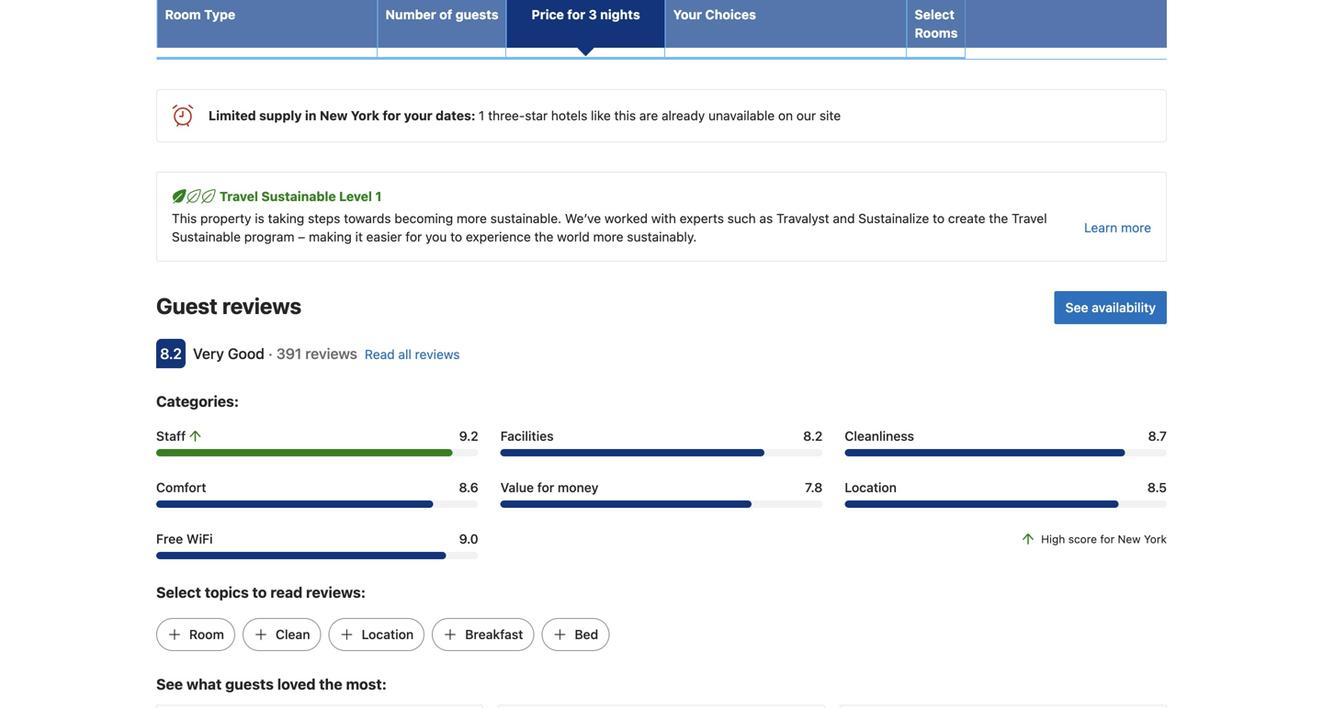 Task type: vqa. For each thing, say whether or not it's contained in the screenshot.


Task type: describe. For each thing, give the bounding box(es) containing it.
9.0
[[459, 531, 478, 546]]

availability
[[1092, 300, 1156, 315]]

travalyst
[[776, 211, 829, 226]]

your
[[673, 7, 702, 22]]

three-
[[488, 108, 525, 123]]

review categories element
[[156, 390, 239, 412]]

loved
[[277, 676, 316, 693]]

–
[[298, 229, 305, 244]]

0 horizontal spatial location
[[362, 627, 414, 642]]

very
[[193, 345, 224, 362]]

facilities 8.2 meter
[[500, 449, 823, 456]]

dates:
[[436, 108, 476, 123]]

select for select topics to read reviews:
[[156, 584, 201, 601]]

becoming
[[394, 211, 453, 226]]

location 8.5 meter
[[845, 501, 1167, 508]]

this
[[172, 211, 197, 226]]

easier
[[366, 229, 402, 244]]

8.6
[[459, 480, 478, 495]]

sustainably.
[[627, 229, 697, 244]]

travel sustainable level 1
[[220, 189, 382, 204]]

for left 3
[[567, 7, 585, 22]]

see what guests loved the most:
[[156, 676, 387, 693]]

rooms
[[915, 25, 958, 40]]

limited
[[209, 108, 256, 123]]

select topics to read reviews:
[[156, 584, 366, 601]]

breakfast
[[465, 627, 523, 642]]

room for room type
[[165, 7, 201, 22]]

what
[[186, 676, 222, 693]]

value
[[500, 480, 534, 495]]

towards
[[344, 211, 391, 226]]

read
[[365, 347, 395, 362]]

sustainable.
[[490, 211, 561, 226]]

experience
[[466, 229, 531, 244]]

your choices
[[673, 7, 756, 22]]

clean
[[276, 627, 310, 642]]

taking
[[268, 211, 304, 226]]

2 horizontal spatial reviews
[[415, 347, 460, 362]]

more inside button
[[1121, 220, 1151, 235]]

in
[[305, 108, 316, 123]]

room for room
[[189, 627, 224, 642]]

number
[[385, 7, 436, 22]]

select for select rooms
[[915, 7, 955, 22]]

cleanliness 8.7 meter
[[845, 449, 1167, 456]]

see for see what guests loved the most:
[[156, 676, 183, 693]]

for left your on the left top of the page
[[383, 108, 401, 123]]

world
[[557, 229, 590, 244]]

rated very good element
[[193, 345, 265, 362]]

such
[[727, 211, 756, 226]]

type
[[204, 7, 235, 22]]

free wifi 9.0 meter
[[156, 552, 478, 559]]

comfort
[[156, 480, 206, 495]]

room type
[[165, 7, 235, 22]]

0 vertical spatial 8.2
[[160, 345, 182, 362]]

making
[[309, 229, 352, 244]]

free
[[156, 531, 183, 546]]

worked
[[604, 211, 648, 226]]

0 horizontal spatial the
[[319, 676, 342, 693]]

3
[[589, 7, 597, 22]]

2 vertical spatial to
[[252, 584, 267, 601]]

price for 3 nights
[[531, 7, 640, 22]]

scored 8.2 element
[[156, 339, 186, 368]]

level
[[339, 189, 372, 204]]

guest reviews element
[[156, 291, 1047, 320]]

learn more button
[[1084, 218, 1151, 237]]

new for for
[[1118, 533, 1141, 546]]

read all reviews
[[365, 347, 460, 362]]

money
[[558, 480, 599, 495]]

already
[[662, 108, 705, 123]]

sustainable inside this property is taking steps towards becoming more sustainable. we've worked with experts such as travalyst and sustainalize to create the travel sustainable program – making it easier for you to experience the world more sustainably.
[[172, 229, 241, 244]]

categories:
[[156, 393, 239, 410]]

1 vertical spatial 8.2
[[803, 428, 823, 444]]

topics
[[205, 584, 249, 601]]

for inside this property is taking steps towards becoming more sustainable. we've worked with experts such as travalyst and sustainalize to create the travel sustainable program – making it easier for you to experience the world more sustainably.
[[405, 229, 422, 244]]

create
[[948, 211, 985, 226]]

new for in
[[320, 108, 348, 123]]

and
[[833, 211, 855, 226]]

like
[[591, 108, 611, 123]]

see availability button
[[1054, 291, 1167, 324]]

see for see availability
[[1065, 300, 1088, 315]]

comfort 8.6 meter
[[156, 501, 478, 508]]

most:
[[346, 676, 387, 693]]

on
[[778, 108, 793, 123]]

1 horizontal spatial sustainable
[[261, 189, 336, 204]]

reviews inside guest reviews element
[[222, 293, 301, 319]]

391
[[276, 345, 302, 362]]

0 vertical spatial location
[[845, 480, 897, 495]]

guest reviews
[[156, 293, 301, 319]]

score
[[1068, 533, 1097, 546]]

bed
[[575, 627, 598, 642]]



Task type: locate. For each thing, give the bounding box(es) containing it.
0 vertical spatial new
[[320, 108, 348, 123]]

sustainable up the taking
[[261, 189, 336, 204]]

1 vertical spatial to
[[450, 229, 462, 244]]

york for for
[[1144, 533, 1167, 546]]

value for money 7.8 meter
[[500, 501, 823, 508]]

0 horizontal spatial 8.2
[[160, 345, 182, 362]]

select rooms
[[915, 7, 958, 40]]

supply
[[259, 108, 302, 123]]

1 horizontal spatial guests
[[455, 7, 499, 22]]

1 horizontal spatial travel
[[1012, 211, 1047, 226]]

to
[[933, 211, 945, 226], [450, 229, 462, 244], [252, 584, 267, 601]]

room up more
[[165, 7, 201, 22]]

1 horizontal spatial 1
[[479, 108, 485, 123]]

see left what
[[156, 676, 183, 693]]

0 horizontal spatial travel
[[220, 189, 258, 204]]

location
[[845, 480, 897, 495], [362, 627, 414, 642]]

1 horizontal spatial reviews
[[305, 345, 357, 362]]

cleanliness
[[845, 428, 914, 444]]

the
[[989, 211, 1008, 226], [534, 229, 554, 244], [319, 676, 342, 693]]

all
[[398, 347, 411, 362]]

is
[[255, 211, 264, 226]]

see inside button
[[1065, 300, 1088, 315]]

1 vertical spatial the
[[534, 229, 554, 244]]

0 horizontal spatial reviews
[[222, 293, 301, 319]]

guests right what
[[225, 676, 274, 693]]

0 vertical spatial select
[[915, 7, 955, 22]]

0 horizontal spatial to
[[252, 584, 267, 601]]

staff 9.2 meter
[[156, 449, 478, 456]]

9.2
[[459, 428, 478, 444]]

reviews:
[[306, 584, 366, 601]]

select up the rooms
[[915, 7, 955, 22]]

8.7
[[1148, 428, 1167, 444]]

hotels
[[551, 108, 587, 123]]

wifi
[[186, 531, 213, 546]]

experts
[[680, 211, 724, 226]]

new right in at left
[[320, 108, 348, 123]]

to left create
[[933, 211, 945, 226]]

1 horizontal spatial york
[[1144, 533, 1167, 546]]

0 vertical spatial to
[[933, 211, 945, 226]]

this
[[614, 108, 636, 123]]

0 horizontal spatial guests
[[225, 676, 274, 693]]

york
[[351, 108, 379, 123], [1144, 533, 1167, 546]]

it
[[355, 229, 363, 244]]

very good · 391 reviews
[[193, 345, 357, 362]]

new
[[320, 108, 348, 123], [1118, 533, 1141, 546]]

for down becoming
[[405, 229, 422, 244]]

good
[[228, 345, 265, 362]]

unavailable
[[708, 108, 775, 123]]

sustainalize
[[858, 211, 929, 226]]

of
[[439, 7, 452, 22]]

0 horizontal spatial new
[[320, 108, 348, 123]]

the right loved
[[319, 676, 342, 693]]

sustainable
[[261, 189, 336, 204], [172, 229, 241, 244]]

sustainable down "property"
[[172, 229, 241, 244]]

more up experience at left
[[457, 211, 487, 226]]

1 horizontal spatial more
[[593, 229, 623, 244]]

the down sustainable.
[[534, 229, 554, 244]]

facilities
[[500, 428, 554, 444]]

guests right 'of'
[[455, 7, 499, 22]]

2 horizontal spatial the
[[989, 211, 1008, 226]]

1 vertical spatial new
[[1118, 533, 1141, 546]]

travel right create
[[1012, 211, 1047, 226]]

0 horizontal spatial sustainable
[[172, 229, 241, 244]]

1 horizontal spatial 8.2
[[803, 428, 823, 444]]

select left 'topics'
[[156, 584, 201, 601]]

1 vertical spatial sustainable
[[172, 229, 241, 244]]

0 vertical spatial the
[[989, 211, 1008, 226]]

high
[[1041, 533, 1065, 546]]

1 horizontal spatial the
[[534, 229, 554, 244]]

see availability
[[1065, 300, 1156, 315]]

7.8
[[805, 480, 823, 495]]

york down 8.5
[[1144, 533, 1167, 546]]

guests for what
[[225, 676, 274, 693]]

1 vertical spatial york
[[1144, 533, 1167, 546]]

1 right the level
[[375, 189, 382, 204]]

see
[[1065, 300, 1088, 315], [156, 676, 183, 693]]

this property is taking steps towards becoming more sustainable. we've worked with experts such as travalyst and sustainalize to create the travel sustainable program – making it easier for you to experience the world more sustainably.
[[172, 211, 1047, 244]]

1 vertical spatial travel
[[1012, 211, 1047, 226]]

0 vertical spatial room
[[165, 7, 201, 22]]

0 vertical spatial 1
[[479, 108, 485, 123]]

travel inside this property is taking steps towards becoming more sustainable. we've worked with experts such as travalyst and sustainalize to create the travel sustainable program – making it easier for you to experience the world more sustainably.
[[1012, 211, 1047, 226]]

select inside "select rooms"
[[915, 7, 955, 22]]

0 vertical spatial sustainable
[[261, 189, 336, 204]]

your
[[404, 108, 432, 123]]

nights
[[600, 7, 640, 22]]

are
[[639, 108, 658, 123]]

0 horizontal spatial select
[[156, 584, 201, 601]]

reviews right 391
[[305, 345, 357, 362]]

0 horizontal spatial york
[[351, 108, 379, 123]]

you
[[425, 229, 447, 244]]

reviews right all
[[415, 347, 460, 362]]

the right create
[[989, 211, 1008, 226]]

0 horizontal spatial 1
[[375, 189, 382, 204]]

1 vertical spatial select
[[156, 584, 201, 601]]

high score for new york
[[1041, 533, 1167, 546]]

2 horizontal spatial to
[[933, 211, 945, 226]]

8.2 left very
[[160, 345, 182, 362]]

2 horizontal spatial more
[[1121, 220, 1151, 235]]

to left read
[[252, 584, 267, 601]]

8.2 up 7.8
[[803, 428, 823, 444]]

1 horizontal spatial to
[[450, 229, 462, 244]]

travel up "property"
[[220, 189, 258, 204]]

room down 'topics'
[[189, 627, 224, 642]]

8.5
[[1147, 480, 1167, 495]]

see left availability
[[1065, 300, 1088, 315]]

learn more
[[1084, 220, 1151, 235]]

more
[[161, 28, 188, 41]]

value for money
[[500, 480, 599, 495]]

as
[[759, 211, 773, 226]]

guests for of
[[455, 7, 499, 22]]

1 left three-
[[479, 108, 485, 123]]

1 horizontal spatial location
[[845, 480, 897, 495]]

reviews up ·
[[222, 293, 301, 319]]

·
[[268, 345, 273, 362]]

2 vertical spatial the
[[319, 676, 342, 693]]

0 vertical spatial guests
[[455, 7, 499, 22]]

limited supply in new york for your dates: 1 three-star hotels like this are already unavailable on our site
[[209, 108, 841, 123]]

free wifi
[[156, 531, 213, 546]]

0 horizontal spatial see
[[156, 676, 183, 693]]

steps
[[308, 211, 340, 226]]

star
[[525, 108, 548, 123]]

1 horizontal spatial select
[[915, 7, 955, 22]]

1 vertical spatial 1
[[375, 189, 382, 204]]

for right value
[[537, 480, 554, 495]]

room
[[165, 7, 201, 22], [189, 627, 224, 642]]

0 vertical spatial york
[[351, 108, 379, 123]]

location down the cleanliness
[[845, 480, 897, 495]]

0 vertical spatial see
[[1065, 300, 1088, 315]]

0 horizontal spatial more
[[457, 211, 487, 226]]

location up most:
[[362, 627, 414, 642]]

program
[[244, 229, 294, 244]]

learn
[[1084, 220, 1117, 235]]

1 vertical spatial see
[[156, 676, 183, 693]]

we've
[[565, 211, 601, 226]]

select
[[915, 7, 955, 22], [156, 584, 201, 601]]

to right 'you'
[[450, 229, 462, 244]]

york left your on the left top of the page
[[351, 108, 379, 123]]

travel
[[220, 189, 258, 204], [1012, 211, 1047, 226]]

new right 'score'
[[1118, 533, 1141, 546]]

guest
[[156, 293, 218, 319]]

number of guests
[[385, 7, 499, 22]]

1 vertical spatial room
[[189, 627, 224, 642]]

more down worked
[[593, 229, 623, 244]]

price
[[531, 7, 564, 22]]

1 vertical spatial location
[[362, 627, 414, 642]]

york for in
[[351, 108, 379, 123]]

0 vertical spatial travel
[[220, 189, 258, 204]]

with
[[651, 211, 676, 226]]

1 horizontal spatial new
[[1118, 533, 1141, 546]]

1 vertical spatial guests
[[225, 676, 274, 693]]

more right learn
[[1121, 220, 1151, 235]]

site
[[819, 108, 841, 123]]

for right 'score'
[[1100, 533, 1115, 546]]

staff
[[156, 428, 186, 444]]

reviews
[[222, 293, 301, 319], [305, 345, 357, 362], [415, 347, 460, 362]]

read
[[270, 584, 302, 601]]

guests
[[455, 7, 499, 22], [225, 676, 274, 693]]

property
[[200, 211, 251, 226]]

1 horizontal spatial see
[[1065, 300, 1088, 315]]

8.2
[[160, 345, 182, 362], [803, 428, 823, 444]]



